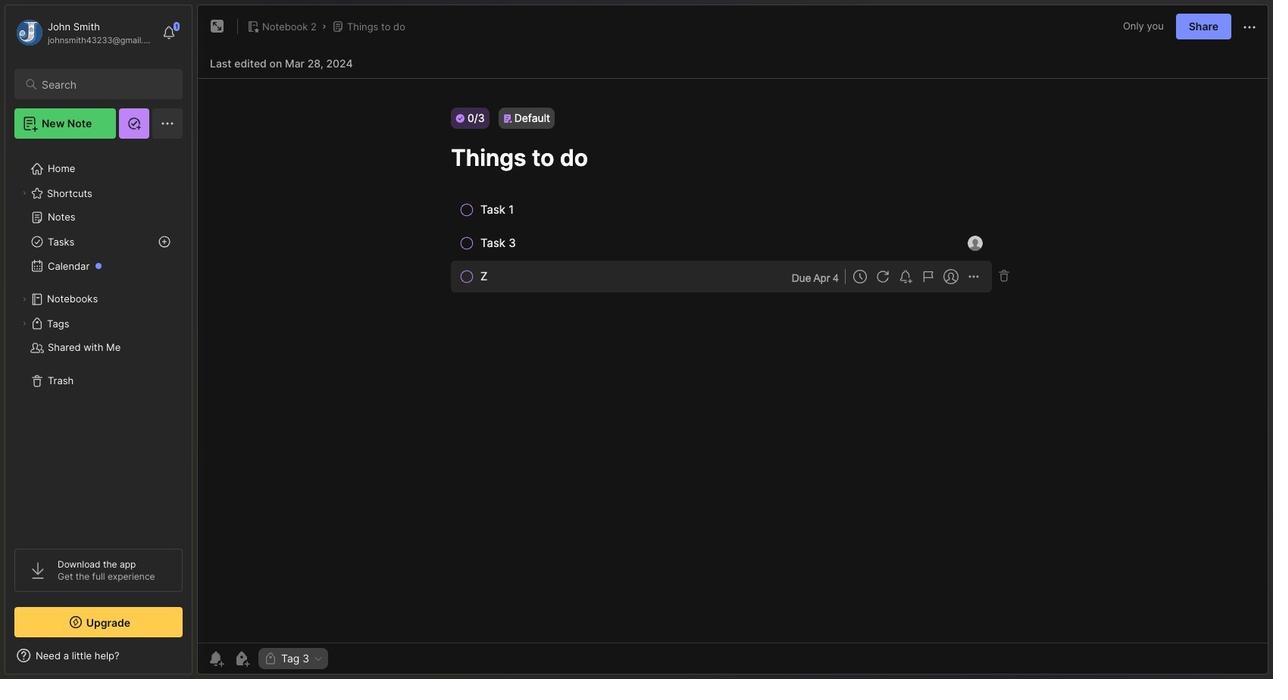 Task type: locate. For each thing, give the bounding box(es) containing it.
WHAT'S NEW field
[[5, 643, 192, 668]]

expand note image
[[208, 17, 227, 36]]

none search field inside main element
[[42, 75, 169, 93]]

Note Editor text field
[[198, 78, 1268, 643]]

More actions field
[[1241, 17, 1259, 36]]

Account field
[[14, 17, 155, 48]]

Search text field
[[42, 77, 169, 92]]

add a reminder image
[[207, 649, 225, 668]]

None search field
[[42, 75, 169, 93]]

tree
[[5, 148, 192, 535]]



Task type: vqa. For each thing, say whether or not it's contained in the screenshot.
tab
no



Task type: describe. For each thing, give the bounding box(es) containing it.
click to collapse image
[[191, 651, 203, 669]]

tree inside main element
[[5, 148, 192, 535]]

more actions image
[[1241, 18, 1259, 36]]

expand tags image
[[20, 319, 29, 328]]

expand notebooks image
[[20, 295, 29, 304]]

add tag image
[[233, 649, 251, 668]]

Tag 3 Tag actions field
[[309, 653, 324, 664]]

note window element
[[197, 5, 1269, 678]]

main element
[[0, 0, 197, 679]]



